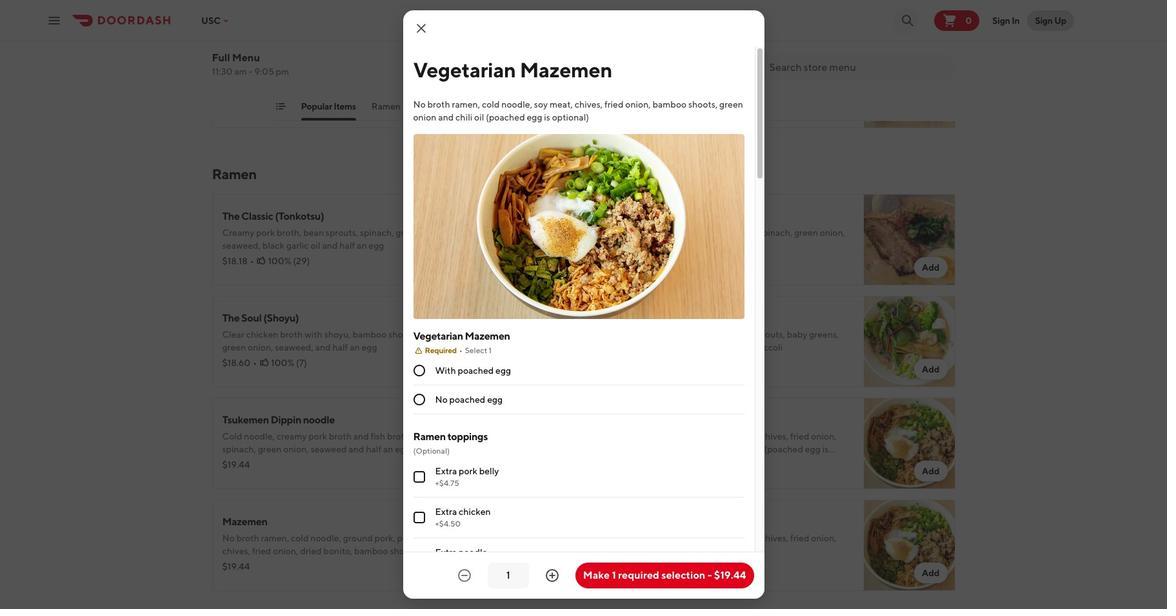 Task type: describe. For each thing, give the bounding box(es) containing it.
baby
[[787, 330, 808, 340]]

ramen toppings group
[[413, 431, 745, 610]]

tsukemen dippin noodle cold noodle, creamy pork broth and fish broth, bean sprouts, spinach, green onion, seaweed and half an egg $19.44
[[222, 414, 469, 471]]

egg inside 'tsukemen dippin noodle cold noodle, creamy pork broth and fish broth, bean sprouts, spinach, green onion, seaweed and half an egg $19.44'
[[395, 445, 411, 455]]

corn
[[712, 343, 731, 353]]

$18.18
[[222, 256, 248, 267]]

oil inside vegetarian mazemen no broth ramen, cold noodle, soy meat, chives, fried onion, bamboo shoots, green onion and chili oil (poached egg is optional)
[[753, 445, 763, 455]]

(poached inside no broth ramen, cold noodle, soy meat, chives, fried onion, bamboo shoots, green onion and chili oil (poached egg is optional)
[[486, 112, 525, 123]]

vegetarian mazemen no broth ramen, cold noodle, soy meat, chives, fried onion, bamboo shoots, green onion and chili oil (poached egg is optional)
[[599, 414, 837, 468]]

tonkotsu)
[[675, 210, 721, 223]]

- for selection
[[708, 570, 712, 582]]

bowl
[[614, 101, 635, 112]]

beverages
[[650, 101, 694, 112]]

add button for the classic (tonkotsu)
[[538, 258, 571, 278]]

with poached egg
[[435, 366, 511, 376]]

+$4.75
[[435, 479, 459, 489]]

no inside mazemen no broth ramen, cold noodle, ground pork, poached egg, chives, fried onion, dried bonito, bamboo shoots, green onion and chili oil
[[222, 534, 235, 544]]

pork inside the classic (tonkotsu) creamy pork broth, bean sprouts, spinach, green onion, seaweed, black garlic oil and half an egg
[[256, 228, 275, 238]]

2 spicy from the top
[[599, 77, 622, 87]]

(shoyu)
[[263, 312, 299, 325]]

cold inside mazemen no broth ramen, cold noodle, ground pork, poached egg, chives, fried onion, dried bonito, bamboo shoots, green onion and chili oil
[[291, 534, 309, 544]]

100% for (spicy
[[645, 256, 669, 267]]

and inside no broth ramen, cold noodle, soy meat, chives, fried onion, bamboo shoots, green onion and chili oil (poached egg is optional)
[[438, 112, 454, 123]]

bamboo inside mazemen no broth ramen, cold noodle, ground pork, poached egg, chives, fried onion, dried bonito, bamboo shoots, green onion and chili oil
[[354, 547, 388, 557]]

1 rice from the left
[[416, 101, 435, 112]]

belly
[[479, 467, 499, 477]]

onion inside no broth ramen, cold noodle, soy meat, chives, fried onion, bamboo shoots, green onion and chili oil (poached egg is optional)
[[413, 112, 437, 123]]

extra for extra pork belly
[[435, 467, 457, 477]]

0 vertical spatial vegetarian
[[413, 57, 516, 82]]

open menu image
[[46, 13, 62, 28]]

full menu 11:30 am - 9:05 pm
[[212, 52, 289, 77]]

chives, inside no broth ramen, cold noodle, soy meat, chives, fried onion, bamboo shoots, green onion and chili oil $19.44
[[761, 534, 789, 544]]

ramen, inside mazemen no broth ramen, cold noodle, ground pork, poached egg, chives, fried onion, dried bonito, bamboo shoots, green onion and chili oil
[[261, 534, 289, 544]]

bean inside 'tsukemen dippin noodle cold noodle, creamy pork broth and fish broth, bean sprouts, spinach, green onion, seaweed and half an egg $19.44'
[[414, 432, 434, 442]]

soy inside vegetarian mazemen no broth ramen, cold noodle, soy meat, chives, fried onion, bamboo shoots, green onion and chili oil (poached egg is optional)
[[720, 432, 734, 442]]

dippin
[[271, 414, 301, 427]]

vegetarian mazemen inside group
[[413, 331, 510, 343]]

1 vegetarian mazemen from the top
[[413, 57, 612, 82]]

ramen, inside no broth ramen, cold noodle, soy meat, chives, fried onion, bamboo shoots, green onion and chili oil (poached egg is optional)
[[452, 99, 480, 110]]

sign in link
[[985, 7, 1028, 33]]

vegetable (vegan) vegetable broth with with miso, bean sprouts, baby greens, edamame, mushroom, tofu, corn and broccoli
[[599, 312, 839, 353]]

pm
[[276, 66, 289, 77]]

black inside "the blaze (spicy tonkotsu) spicy creamy pork broth, bean sprouts, spinach, green onion, seaweed, black garlic oil and half an egg"
[[639, 241, 662, 251]]

fried inside no broth ramen, cold noodle, soy meat, chives, fried onion, bamboo shoots, green onion and chili oil $19.44
[[791, 534, 810, 544]]

extra pork belly +$4.75
[[435, 467, 499, 489]]

11:30
[[212, 66, 233, 77]]

(17)
[[670, 256, 685, 267]]

vegetarian mazemen group
[[413, 330, 745, 415]]

none checkbox inside ramen toppings group
[[413, 472, 425, 484]]

3 with from the left
[[688, 330, 706, 340]]

make 1 required selection - $19.44 button
[[576, 563, 754, 589]]

and inside no broth ramen, cold noodle, soy meat, chives, fried onion, bamboo shoots, green onion and chili oil $19.44
[[717, 547, 732, 557]]

black inside the classic (tonkotsu) creamy pork broth, bean sprouts, spinach, green onion, seaweed, black garlic oil and half an egg
[[263, 241, 285, 251]]

starters button
[[477, 100, 509, 121]]

bamboo inside no broth ramen, cold noodle, soy meat, chives, fried onion, bamboo shoots, green onion and chili oil $19.44
[[599, 547, 633, 557]]

shoots, inside mazemen no broth ramen, cold noodle, ground pork, poached egg, chives, fried onion, dried bonito, bamboo shoots, green onion and chili oil
[[390, 547, 419, 557]]

decrease quantity by 1 image
[[457, 569, 472, 584]]

combo rice bowl
[[562, 101, 635, 112]]

onion, inside 'tsukemen dippin noodle cold noodle, creamy pork broth and fish broth, bean sprouts, spinach, green onion, seaweed and half an egg $19.44'
[[284, 445, 309, 455]]

ground
[[343, 534, 373, 544]]

with
[[435, 366, 456, 376]]

$19.14 •
[[599, 256, 631, 267]]

(spicy
[[645, 210, 674, 223]]

rice bowls button
[[416, 100, 461, 121]]

the blaze (spicy tonkotsu) image
[[864, 194, 956, 286]]

noodle, inside vegetarian mazemen no broth ramen, cold noodle, soy meat, chives, fried onion, bamboo shoots, green onion and chili oil (poached egg is optional)
[[688, 432, 718, 442]]

is inside no broth ramen, cold noodle, soy meat, chives, fried onion, bamboo shoots, green onion and chili oil (poached egg is optional)
[[544, 112, 551, 123]]

no broth ramen, cold noodle, soy meat, chives, fried onion, bamboo shoots, green onion and chili oil $19.44
[[599, 534, 837, 572]]

bonito,
[[324, 547, 353, 557]]

spinach, inside 'tsukemen dippin noodle cold noodle, creamy pork broth and fish broth, bean sprouts, spinach, green onion, seaweed and half an egg $19.44'
[[222, 445, 256, 455]]

100% for (tonkotsu)
[[268, 256, 291, 267]]

usc button
[[201, 15, 231, 25]]

pork inside "the blaze (spicy tonkotsu) spicy creamy pork broth, bean sprouts, spinach, green onion, seaweed, black garlic oil and half an egg"
[[655, 228, 674, 238]]

ramen button
[[372, 100, 401, 121]]

increase quantity by 1 image
[[545, 569, 560, 584]]

california roll kani, avocado and cucumber
[[222, 59, 340, 87]]

9:05
[[254, 66, 274, 77]]

none checkbox inside ramen toppings group
[[413, 513, 425, 524]]

green inside no broth ramen, cold noodle, soy meat, chives, fried onion, bamboo shoots, green onion and chili oil (poached egg is optional)
[[720, 99, 743, 110]]

broth inside the soul (shoyu) clear chicken broth with shoyu, bamboo shoots, spinach, green onion, seaweed, and half an egg
[[280, 330, 303, 340]]

chives, inside mazemen no broth ramen, cold noodle, ground pork, poached egg, chives, fried onion, dried bonito, bamboo shoots, green onion and chili oil
[[222, 547, 250, 557]]

toppings
[[448, 431, 488, 444]]

egg inside vegetarian mazemen no broth ramen, cold noodle, soy meat, chives, fried onion, bamboo shoots, green onion and chili oil (poached egg is optional)
[[805, 445, 821, 455]]

make
[[583, 570, 610, 582]]

usc
[[201, 15, 221, 25]]

• for (shoyu)
[[253, 358, 257, 369]]

(tonkotsu)
[[275, 210, 324, 223]]

am
[[234, 66, 247, 77]]

sushi button
[[524, 100, 546, 121]]

soul
[[241, 312, 262, 325]]

poached for no
[[450, 395, 486, 406]]

add for spicy tuna roll
[[922, 105, 940, 116]]

spinach, inside the classic (tonkotsu) creamy pork broth, bean sprouts, spinach, green onion, seaweed, black garlic oil and half an egg
[[360, 228, 394, 238]]

0 horizontal spatial vegetable (vegan) image
[[487, 0, 579, 26]]

and inside "the blaze (spicy tonkotsu) spicy creamy pork broth, bean sprouts, spinach, green onion, seaweed, black garlic oil and half an egg"
[[699, 241, 715, 251]]

broth, inside the classic (tonkotsu) creamy pork broth, bean sprouts, spinach, green onion, seaweed, black garlic oil and half an egg
[[277, 228, 302, 238]]

1 vegetable from the top
[[599, 312, 646, 325]]

and inside vegetarian mazemen no broth ramen, cold noodle, soy meat, chives, fried onion, bamboo shoots, green onion and chili oil (poached egg is optional)
[[717, 445, 732, 455]]

an inside "the blaze (spicy tonkotsu) spicy creamy pork broth, bean sprouts, spinach, green onion, seaweed, black garlic oil and half an egg"
[[734, 241, 744, 251]]

cold inside vegetarian mazemen no broth ramen, cold noodle, soy meat, chives, fried onion, bamboo shoots, green onion and chili oil (poached egg is optional)
[[668, 432, 686, 442]]

green inside "the blaze (spicy tonkotsu) spicy creamy pork broth, bean sprouts, spinach, green onion, seaweed, black garlic oil and half an egg"
[[795, 228, 818, 238]]

vegetarian mazemen image
[[864, 398, 956, 490]]

no for no broth ramen, cold noodle, soy meat, chives, fried onion, bamboo shoots, green onion and chili oil $19.44
[[599, 534, 612, 544]]

and inside spicy tuna roll spicy raw tuna and cucumber $8.45
[[660, 77, 676, 87]]

egg,
[[435, 534, 453, 544]]

broth inside vegetable (vegan) vegetable broth with with miso, bean sprouts, baby greens, edamame, mushroom, tofu, corn and broccoli
[[644, 330, 666, 340]]

Current quantity is 1 number field
[[496, 569, 521, 583]]

$19.44 inside button
[[714, 570, 746, 582]]

(poached inside vegetarian mazemen no broth ramen, cold noodle, soy meat, chives, fried onion, bamboo shoots, green onion and chili oil (poached egg is optional)
[[764, 445, 804, 455]]

rice bowls
[[416, 101, 461, 112]]

add button for vegetable (vegan)
[[915, 360, 948, 380]]

ramen, inside vegetarian mazemen no broth ramen, cold noodle, soy meat, chives, fried onion, bamboo shoots, green onion and chili oil (poached egg is optional)
[[638, 432, 666, 442]]

100% (17)
[[645, 256, 685, 267]]

fried inside mazemen no broth ramen, cold noodle, ground pork, poached egg, chives, fried onion, dried bonito, bamboo shoots, green onion and chili oil
[[252, 547, 271, 557]]

no broth ramen, cold noodle, soy meat, chives, fried onion, bamboo shoots, green onion and chili oil (poached egg is optional)
[[413, 99, 743, 123]]

green inside no broth ramen, cold noodle, soy meat, chives, fried onion, bamboo shoots, green onion and chili oil $19.44
[[666, 547, 690, 557]]

seaweed, inside the classic (tonkotsu) creamy pork broth, bean sprouts, spinach, green onion, seaweed, black garlic oil and half an egg
[[222, 241, 261, 251]]

add for the classic (tonkotsu)
[[545, 263, 563, 273]]

garlic inside "the blaze (spicy tonkotsu) spicy creamy pork broth, bean sprouts, spinach, green onion, seaweed, black garlic oil and half an egg"
[[663, 241, 686, 251]]

tofu,
[[692, 343, 711, 353]]

• select 1
[[459, 346, 492, 356]]

no for no poached egg
[[435, 395, 448, 406]]

fish
[[371, 432, 385, 442]]

sign up
[[1036, 15, 1067, 25]]

spinach, inside the soul (shoyu) clear chicken broth with shoyu, bamboo shoots, spinach, green onion, seaweed, and half an egg
[[420, 330, 453, 340]]

half inside "the blaze (spicy tonkotsu) spicy creamy pork broth, bean sprouts, spinach, green onion, seaweed, black garlic oil and half an egg"
[[717, 241, 732, 251]]

the soul (shoyu) clear chicken broth with shoyu, bamboo shoots, spinach, green onion, seaweed, and half an egg
[[222, 312, 453, 353]]

selection
[[662, 570, 706, 582]]

• inside vegetarian mazemen group
[[459, 346, 463, 356]]

egg inside the soul (shoyu) clear chicken broth with shoyu, bamboo shoots, spinach, green onion, seaweed, and half an egg
[[362, 343, 377, 353]]

vegan mazemen image
[[864, 500, 956, 592]]

chicken inside the soul (shoyu) clear chicken broth with shoyu, bamboo shoots, spinach, green onion, seaweed, and half an egg
[[246, 330, 278, 340]]

broth, inside "the blaze (spicy tonkotsu) spicy creamy pork broth, bean sprouts, spinach, green onion, seaweed, black garlic oil and half an egg"
[[676, 228, 701, 238]]

spicy tuna roll spicy raw tuna and cucumber $8.45
[[599, 59, 719, 103]]

oil inside no broth ramen, cold noodle, soy meat, chives, fried onion, bamboo shoots, green onion and chili oil (poached egg is optional)
[[474, 112, 484, 123]]

required
[[618, 570, 660, 582]]

$18.18 •
[[222, 256, 254, 267]]

creamy
[[222, 228, 255, 238]]

popular items
[[301, 101, 356, 112]]

combo rice bowl button
[[562, 100, 635, 121]]

broth inside 'tsukemen dippin noodle cold noodle, creamy pork broth and fish broth, bean sprouts, spinach, green onion, seaweed and half an egg $19.44'
[[329, 432, 352, 442]]

add for the blaze (spicy tonkotsu)
[[922, 263, 940, 273]]

$19.14
[[599, 256, 625, 267]]

clear
[[222, 330, 245, 340]]

green inside mazemen no broth ramen, cold noodle, ground pork, poached egg, chives, fried onion, dried bonito, bamboo shoots, green onion and chili oil
[[421, 547, 445, 557]]

full
[[212, 52, 230, 64]]

ramen toppings (optional)
[[413, 431, 488, 456]]

chili inside no broth ramen, cold noodle, soy meat, chives, fried onion, bamboo shoots, green onion and chili oil (poached egg is optional)
[[456, 112, 473, 123]]

no poached egg
[[435, 395, 503, 406]]

No poached egg radio
[[413, 395, 425, 406]]

• for (tonkotsu)
[[250, 256, 254, 267]]

+$4.50
[[435, 520, 461, 529]]

add button for the blaze (spicy tonkotsu)
[[915, 258, 948, 278]]

greens,
[[810, 330, 839, 340]]

and inside the california roll kani, avocado and cucumber
[[281, 77, 297, 87]]

chili inside mazemen no broth ramen, cold noodle, ground pork, poached egg, chives, fried onion, dried bonito, bamboo shoots, green onion and chili oil
[[240, 560, 257, 570]]

sign up link
[[1028, 10, 1075, 31]]

ramen inside ramen toppings (optional)
[[413, 431, 446, 444]]

spicy tuna roll image
[[864, 37, 956, 128]]

the blaze (spicy tonkotsu) spicy creamy pork broth, bean sprouts, spinach, green onion, seaweed, black garlic oil and half an egg
[[599, 210, 846, 251]]

edamame image
[[864, 0, 956, 26]]

add button for spicy tuna roll
[[915, 100, 948, 121]]

mazemen inside group
[[465, 331, 510, 343]]

cold
[[222, 432, 242, 442]]

no inside vegetarian mazemen no broth ramen, cold noodle, soy meat, chives, fried onion, bamboo shoots, green onion and chili oil (poached egg is optional)
[[599, 432, 612, 442]]

pork,
[[375, 534, 396, 544]]

3 extra from the top
[[435, 548, 457, 558]]

oil inside "the blaze (spicy tonkotsu) spicy creamy pork broth, bean sprouts, spinach, green onion, seaweed, black garlic oil and half an egg"
[[688, 241, 698, 251]]

add button for mazemen
[[538, 563, 571, 584]]

1 inside vegetarian mazemen group
[[489, 346, 492, 356]]

bowls
[[436, 101, 461, 112]]

(29)
[[293, 256, 310, 267]]

an inside the soul (shoyu) clear chicken broth with shoyu, bamboo shoots, spinach, green onion, seaweed, and half an egg
[[350, 343, 360, 353]]

cucumber inside spicy tuna roll spicy raw tuna and cucumber $8.45
[[678, 77, 719, 87]]

With poached egg radio
[[413, 365, 425, 377]]

seaweed, for the blaze (spicy tonkotsu)
[[599, 241, 638, 251]]

noodle inside ramen toppings group
[[459, 548, 488, 558]]

menu
[[232, 52, 260, 64]]



Task type: vqa. For each thing, say whether or not it's contained in the screenshot.
Vegetable
yes



Task type: locate. For each thing, give the bounding box(es) containing it.
broth, right fish
[[387, 432, 412, 442]]

2 horizontal spatial ramen
[[413, 431, 446, 444]]

add button for california roll
[[538, 100, 571, 121]]

1 right select
[[489, 346, 492, 356]]

seaweed, inside "the blaze (spicy tonkotsu) spicy creamy pork broth, bean sprouts, spinach, green onion, seaweed, black garlic oil and half an egg"
[[599, 241, 638, 251]]

1 vertical spatial vegetable (vegan) image
[[864, 296, 956, 388]]

0 horizontal spatial optional)
[[552, 112, 589, 123]]

1 vertical spatial optional)
[[599, 458, 636, 468]]

100% left (7)
[[271, 358, 294, 369]]

onion, inside the soul (shoyu) clear chicken broth with shoyu, bamboo shoots, spinach, green onion, seaweed, and half an egg
[[248, 343, 273, 353]]

the for the blaze (spicy tonkotsu)
[[599, 210, 617, 223]]

(vegan)
[[648, 312, 684, 325]]

1 horizontal spatial is
[[823, 445, 829, 455]]

broth inside mazemen no broth ramen, cold noodle, ground pork, poached egg, chives, fried onion, dried bonito, bamboo shoots, green onion and chili oil
[[237, 534, 259, 544]]

soy for $19.44
[[720, 534, 734, 544]]

1 vertical spatial (poached
[[764, 445, 804, 455]]

cold inside no broth ramen, cold noodle, soy meat, chives, fried onion, bamboo shoots, green onion and chili oil (poached egg is optional)
[[482, 99, 500, 110]]

meat, for $19.44
[[736, 534, 759, 544]]

bean up (optional)
[[414, 432, 434, 442]]

garlic inside the classic (tonkotsu) creamy pork broth, bean sprouts, spinach, green onion, seaweed, black garlic oil and half an egg
[[286, 241, 309, 251]]

0 horizontal spatial is
[[544, 112, 551, 123]]

black up 100% (17)
[[639, 241, 662, 251]]

(poached
[[486, 112, 525, 123], [764, 445, 804, 455]]

0 vertical spatial meat,
[[550, 99, 573, 110]]

pork inside 'tsukemen dippin noodle cold noodle, creamy pork broth and fish broth, bean sprouts, spinach, green onion, seaweed and half an egg $19.44'
[[309, 432, 327, 442]]

2 vertical spatial vegetarian
[[599, 414, 649, 427]]

1 sign from the left
[[993, 15, 1011, 25]]

- for am
[[249, 66, 253, 77]]

1 garlic from the left
[[286, 241, 309, 251]]

1 horizontal spatial (poached
[[764, 445, 804, 455]]

select
[[465, 346, 487, 356]]

(optional)
[[413, 447, 450, 456]]

noodle, inside 'tsukemen dippin noodle cold noodle, creamy pork broth and fish broth, bean sprouts, spinach, green onion, seaweed and half an egg $19.44'
[[244, 432, 275, 442]]

poached inside mazemen no broth ramen, cold noodle, ground pork, poached egg, chives, fried onion, dried bonito, bamboo shoots, green onion and chili oil
[[397, 534, 433, 544]]

poached down with poached egg at the bottom left of page
[[450, 395, 486, 406]]

avocado
[[245, 77, 280, 87]]

ramen,
[[452, 99, 480, 110], [638, 432, 666, 442], [261, 534, 289, 544], [638, 534, 666, 544]]

• right $18.60
[[253, 358, 257, 369]]

0 vertical spatial vegetarian mazemen
[[413, 57, 612, 82]]

oil inside no broth ramen, cold noodle, soy meat, chives, fried onion, bamboo shoots, green onion and chili oil $19.44
[[753, 547, 763, 557]]

0 vertical spatial (poached
[[486, 112, 525, 123]]

0
[[966, 15, 972, 25]]

spicy down the blaze
[[599, 228, 622, 238]]

3 spicy from the top
[[599, 228, 622, 238]]

pork
[[256, 228, 275, 238], [655, 228, 674, 238], [309, 432, 327, 442], [459, 467, 478, 477]]

sign left in
[[993, 15, 1011, 25]]

noodle, inside mazemen no broth ramen, cold noodle, ground pork, poached egg, chives, fried onion, dried bonito, bamboo shoots, green onion and chili oil
[[311, 534, 341, 544]]

0 horizontal spatial with
[[305, 330, 323, 340]]

edamame,
[[599, 343, 642, 353]]

extra noodle
[[435, 548, 488, 558]]

black
[[263, 241, 285, 251], [639, 241, 662, 251]]

an
[[357, 241, 367, 251], [734, 241, 744, 251], [350, 343, 360, 353], [383, 445, 393, 455]]

seaweed, down creamy at the left
[[222, 241, 261, 251]]

creamy for dippin
[[277, 432, 307, 442]]

0 vertical spatial extra
[[435, 467, 457, 477]]

add for vegetable (vegan)
[[922, 365, 940, 375]]

green inside 'tsukemen dippin noodle cold noodle, creamy pork broth and fish broth, bean sprouts, spinach, green onion, seaweed and half an egg $19.44'
[[258, 445, 282, 455]]

meat, for (poached
[[550, 99, 573, 110]]

bean down tonkotsu)
[[702, 228, 723, 238]]

bean inside the classic (tonkotsu) creamy pork broth, bean sprouts, spinach, green onion, seaweed, black garlic oil and half an egg
[[303, 228, 324, 238]]

1 vertical spatial creamy
[[277, 432, 307, 442]]

0 horizontal spatial -
[[249, 66, 253, 77]]

half inside the classic (tonkotsu) creamy pork broth, bean sprouts, spinach, green onion, seaweed, black garlic oil and half an egg
[[340, 241, 355, 251]]

sign left up
[[1036, 15, 1053, 25]]

chives, inside vegetarian mazemen no broth ramen, cold noodle, soy meat, chives, fried onion, bamboo shoots, green onion and chili oil (poached egg is optional)
[[761, 432, 789, 442]]

1 horizontal spatial sign
[[1036, 15, 1053, 25]]

noodle, for no broth ramen, cold noodle, soy meat, chives, fried onion, bamboo shoots, green onion and chili oil (poached egg is optional)
[[502, 99, 533, 110]]

with
[[305, 330, 323, 340], [668, 330, 686, 340], [688, 330, 706, 340]]

cucumber up beverages
[[678, 77, 719, 87]]

100%
[[268, 256, 291, 267], [645, 256, 669, 267], [271, 358, 294, 369]]

• left select
[[459, 346, 463, 356]]

vegetable (vegan) image
[[487, 0, 579, 26], [864, 296, 956, 388]]

noodle, for tsukemen dippin noodle cold noodle, creamy pork broth and fish broth, bean sprouts, spinach, green onion, seaweed and half an egg $19.44
[[244, 432, 275, 442]]

the classic (tonkotsu) image
[[487, 194, 579, 286]]

soy inside no broth ramen, cold noodle, soy meat, chives, fried onion, bamboo shoots, green onion and chili oil (poached egg is optional)
[[534, 99, 548, 110]]

noodle inside 'tsukemen dippin noodle cold noodle, creamy pork broth and fish broth, bean sprouts, spinach, green onion, seaweed and half an egg $19.44'
[[303, 414, 335, 427]]

extra
[[435, 467, 457, 477], [435, 507, 457, 518], [435, 548, 457, 558]]

tuna
[[640, 77, 659, 87]]

ramen up (optional)
[[413, 431, 446, 444]]

2 vertical spatial meat,
[[736, 534, 759, 544]]

the
[[222, 210, 240, 223], [599, 210, 617, 223], [222, 312, 240, 325]]

2 vertical spatial soy
[[720, 534, 734, 544]]

california
[[222, 59, 267, 72]]

optional)
[[552, 112, 589, 123], [599, 458, 636, 468]]

1 vertical spatial noodle
[[459, 548, 488, 558]]

sign in
[[993, 15, 1020, 25]]

1 vertical spatial poached
[[450, 395, 486, 406]]

0 vertical spatial optional)
[[552, 112, 589, 123]]

2 horizontal spatial seaweed,
[[599, 241, 638, 251]]

optional) inside no broth ramen, cold noodle, soy meat, chives, fried onion, bamboo shoots, green onion and chili oil (poached egg is optional)
[[552, 112, 589, 123]]

poached left egg,
[[397, 534, 433, 544]]

1 vertical spatial extra
[[435, 507, 457, 518]]

half
[[340, 241, 355, 251], [717, 241, 732, 251], [333, 343, 348, 353], [366, 445, 382, 455]]

ramen right items
[[372, 101, 401, 112]]

broth, down (tonkotsu)
[[277, 228, 302, 238]]

1 vertical spatial meat,
[[736, 432, 759, 442]]

roll inside the california roll kani, avocado and cucumber
[[268, 59, 286, 72]]

garlic up "(17)"
[[663, 241, 686, 251]]

california roll image
[[487, 37, 579, 128]]

starters
[[477, 101, 509, 112]]

shoyu,
[[324, 330, 351, 340]]

0 horizontal spatial broth,
[[277, 228, 302, 238]]

extra up +$4.50
[[435, 507, 457, 518]]

1 horizontal spatial optional)
[[599, 458, 636, 468]]

the soul (shoyu) image
[[487, 296, 579, 388]]

chives,
[[575, 99, 603, 110], [761, 432, 789, 442], [761, 534, 789, 544], [222, 547, 250, 557]]

0 horizontal spatial cucumber
[[299, 77, 340, 87]]

fried inside vegetarian mazemen no broth ramen, cold noodle, soy meat, chives, fried onion, bamboo shoots, green onion and chili oil (poached egg is optional)
[[791, 432, 810, 442]]

the inside "the blaze (spicy tonkotsu) spicy creamy pork broth, bean sprouts, spinach, green onion, seaweed, black garlic oil and half an egg"
[[599, 210, 617, 223]]

up
[[1055, 15, 1067, 25]]

extra inside extra chicken +$4.50
[[435, 507, 457, 518]]

1 right make
[[612, 570, 616, 582]]

1 horizontal spatial -
[[708, 570, 712, 582]]

ramen, inside no broth ramen, cold noodle, soy meat, chives, fried onion, bamboo shoots, green onion and chili oil $19.44
[[638, 534, 666, 544]]

bamboo inside vegetarian mazemen no broth ramen, cold noodle, soy meat, chives, fried onion, bamboo shoots, green onion and chili oil (poached egg is optional)
[[599, 445, 633, 455]]

onion, inside no broth ramen, cold noodle, soy meat, chives, fried onion, bamboo shoots, green onion and chili oil (poached egg is optional)
[[626, 99, 651, 110]]

2 roll from the left
[[650, 59, 668, 72]]

the left the blaze
[[599, 210, 617, 223]]

2 sign from the left
[[1036, 15, 1053, 25]]

shoots, inside the soul (shoyu) clear chicken broth with shoyu, bamboo shoots, spinach, green onion, seaweed, and half an egg
[[389, 330, 418, 340]]

creamy down "dippin"
[[277, 432, 307, 442]]

100% left the (29)
[[268, 256, 291, 267]]

with up tofu,
[[688, 330, 706, 340]]

2 horizontal spatial broth,
[[676, 228, 701, 238]]

and inside mazemen no broth ramen, cold noodle, ground pork, poached egg, chives, fried onion, dried bonito, bamboo shoots, green onion and chili oil
[[222, 560, 238, 570]]

bean inside vegetable (vegan) vegetable broth with with miso, bean sprouts, baby greens, edamame, mushroom, tofu, corn and broccoli
[[731, 330, 751, 340]]

no inside no broth ramen, cold noodle, soy meat, chives, fried onion, bamboo shoots, green onion and chili oil $19.44
[[599, 534, 612, 544]]

extra down egg,
[[435, 548, 457, 558]]

$18.60
[[222, 358, 251, 369]]

2 vertical spatial poached
[[397, 534, 433, 544]]

-
[[249, 66, 253, 77], [708, 570, 712, 582]]

noodle
[[303, 414, 335, 427], [459, 548, 488, 558]]

sign
[[993, 15, 1011, 25], [1036, 15, 1053, 25]]

oil inside mazemen no broth ramen, cold noodle, ground pork, poached egg, chives, fried onion, dried bonito, bamboo shoots, green onion and chili oil
[[258, 560, 268, 570]]

no
[[413, 99, 426, 110], [435, 395, 448, 406], [599, 432, 612, 442], [222, 534, 235, 544], [599, 534, 612, 544]]

1 horizontal spatial seaweed,
[[275, 343, 314, 353]]

onion inside vegetarian mazemen no broth ramen, cold noodle, soy meat, chives, fried onion, bamboo shoots, green onion and chili oil (poached egg is optional)
[[692, 445, 715, 455]]

seaweed, for the soul (shoyu)
[[275, 343, 314, 353]]

noodle, inside no broth ramen, cold noodle, soy meat, chives, fried onion, bamboo shoots, green onion and chili oil (poached egg is optional)
[[502, 99, 533, 110]]

0 horizontal spatial sign
[[993, 15, 1011, 25]]

bean right miso,
[[731, 330, 751, 340]]

pork left belly
[[459, 467, 478, 477]]

noodle up the decrease quantity by 1 image in the bottom left of the page
[[459, 548, 488, 558]]

onion, inside the classic (tonkotsu) creamy pork broth, bean sprouts, spinach, green onion, seaweed, black garlic oil and half an egg
[[421, 228, 447, 238]]

close vegetarian mazemen image
[[413, 21, 429, 36]]

chicken up +$4.50
[[459, 507, 491, 518]]

mazemen inside mazemen no broth ramen, cold noodle, ground pork, poached egg, chives, fried onion, dried bonito, bamboo shoots, green onion and chili oil
[[222, 516, 268, 529]]

pork up the seaweed
[[309, 432, 327, 442]]

shoots,
[[689, 99, 718, 110], [389, 330, 418, 340], [635, 445, 664, 455], [390, 547, 419, 557], [635, 547, 664, 557]]

100% for (shoyu)
[[271, 358, 294, 369]]

required
[[425, 346, 457, 356]]

0 vertical spatial vegetable
[[599, 312, 646, 325]]

pork down (spicy
[[655, 228, 674, 238]]

black up 100% (29)
[[263, 241, 285, 251]]

broth
[[428, 99, 450, 110], [280, 330, 303, 340], [644, 330, 666, 340], [329, 432, 352, 442], [614, 432, 636, 442], [237, 534, 259, 544], [614, 534, 636, 544]]

$19.44
[[222, 460, 250, 471], [222, 562, 250, 572], [599, 562, 627, 572], [714, 570, 746, 582]]

vegetarian mazemen up starters
[[413, 57, 612, 82]]

is
[[544, 112, 551, 123], [823, 445, 829, 455]]

None checkbox
[[413, 513, 425, 524]]

in
[[1012, 15, 1020, 25]]

sign for sign in
[[993, 15, 1011, 25]]

sprouts, inside vegetable (vegan) vegetable broth with with miso, bean sprouts, baby greens, edamame, mushroom, tofu, corn and broccoli
[[753, 330, 786, 340]]

no for no broth ramen, cold noodle, soy meat, chives, fried onion, bamboo shoots, green onion and chili oil (poached egg is optional)
[[413, 99, 426, 110]]

$8.45
[[599, 92, 623, 103]]

mazemen
[[520, 57, 612, 82], [465, 331, 510, 343], [651, 414, 696, 427], [222, 516, 268, 529]]

creamy for blaze
[[623, 228, 653, 238]]

rice left bowl
[[594, 101, 613, 112]]

with left shoyu,
[[305, 330, 323, 340]]

1 vertical spatial -
[[708, 570, 712, 582]]

and inside the classic (tonkotsu) creamy pork broth, bean sprouts, spinach, green onion, seaweed, black garlic oil and half an egg
[[322, 241, 338, 251]]

1 extra from the top
[[435, 467, 457, 477]]

spinach, inside "the blaze (spicy tonkotsu) spicy creamy pork broth, bean sprouts, spinach, green onion, seaweed, black garlic oil and half an egg"
[[759, 228, 793, 238]]

the up clear
[[222, 312, 240, 325]]

miso,
[[707, 330, 729, 340]]

•
[[250, 256, 254, 267], [627, 256, 631, 267], [459, 346, 463, 356], [253, 358, 257, 369]]

Item Search search field
[[770, 61, 945, 75]]

0 vertical spatial spicy
[[599, 59, 624, 72]]

extra up +$4.75
[[435, 467, 457, 477]]

0 horizontal spatial noodle
[[303, 414, 335, 427]]

100% (7)
[[271, 358, 307, 369]]

blaze
[[618, 210, 644, 223]]

vegetarian mazemen up • select 1
[[413, 331, 510, 343]]

0 vertical spatial chicken
[[246, 330, 278, 340]]

roll
[[268, 59, 286, 72], [650, 59, 668, 72]]

add for mazemen
[[545, 569, 563, 579]]

0 vertical spatial is
[[544, 112, 551, 123]]

an inside 'tsukemen dippin noodle cold noodle, creamy pork broth and fish broth, bean sprouts, spinach, green onion, seaweed and half an egg $19.44'
[[383, 445, 393, 455]]

sprouts,
[[326, 228, 358, 238], [725, 228, 757, 238], [753, 330, 786, 340], [436, 432, 469, 442]]

• for (spicy
[[627, 256, 631, 267]]

spicy inside "the blaze (spicy tonkotsu) spicy creamy pork broth, bean sprouts, spinach, green onion, seaweed, black garlic oil and half an egg"
[[599, 228, 622, 238]]

2 extra from the top
[[435, 507, 457, 518]]

pork inside extra pork belly +$4.75
[[459, 467, 478, 477]]

1 inside make 1 required selection - $19.44 button
[[612, 570, 616, 582]]

broth, down tonkotsu)
[[676, 228, 701, 238]]

2 garlic from the left
[[663, 241, 686, 251]]

2 horizontal spatial with
[[688, 330, 706, 340]]

0 horizontal spatial seaweed,
[[222, 241, 261, 251]]

2 black from the left
[[639, 241, 662, 251]]

0 horizontal spatial 1
[[489, 346, 492, 356]]

beverages button
[[650, 100, 694, 121]]

bamboo inside no broth ramen, cold noodle, soy meat, chives, fried onion, bamboo shoots, green onion and chili oil (poached egg is optional)
[[653, 99, 687, 110]]

• right $18.18
[[250, 256, 254, 267]]

$19.44 inside 'tsukemen dippin noodle cold noodle, creamy pork broth and fish broth, bean sprouts, spinach, green onion, seaweed and half an egg $19.44'
[[222, 460, 250, 471]]

raw
[[623, 77, 638, 87]]

1 horizontal spatial chicken
[[459, 507, 491, 518]]

vegetarian mazemen dialog
[[403, 10, 765, 610]]

noodle up the seaweed
[[303, 414, 335, 427]]

1 cucumber from the left
[[299, 77, 340, 87]]

sign for sign up
[[1036, 15, 1053, 25]]

spicy up the raw
[[599, 59, 624, 72]]

creamy inside "the blaze (spicy tonkotsu) spicy creamy pork broth, bean sprouts, spinach, green onion, seaweed, black garlic oil and half an egg"
[[623, 228, 653, 238]]

0 button
[[935, 10, 980, 31]]

1 vertical spatial ramen
[[212, 166, 257, 183]]

rice left bowls
[[416, 101, 435, 112]]

chicken inside extra chicken +$4.50
[[459, 507, 491, 518]]

1 horizontal spatial black
[[639, 241, 662, 251]]

chives, inside no broth ramen, cold noodle, soy meat, chives, fried onion, bamboo shoots, green onion and chili oil (poached egg is optional)
[[575, 99, 603, 110]]

vegetarian inside group
[[413, 331, 463, 343]]

2 rice from the left
[[594, 101, 613, 112]]

vegetarian mazemen
[[413, 57, 612, 82], [413, 331, 510, 343]]

vegetarian inside vegetarian mazemen no broth ramen, cold noodle, soy meat, chives, fried onion, bamboo shoots, green onion and chili oil (poached egg is optional)
[[599, 414, 649, 427]]

1 black from the left
[[263, 241, 285, 251]]

0 vertical spatial ramen
[[372, 101, 401, 112]]

1 horizontal spatial creamy
[[623, 228, 653, 238]]

1 horizontal spatial ramen
[[372, 101, 401, 112]]

0 horizontal spatial (poached
[[486, 112, 525, 123]]

soy for (poached
[[534, 99, 548, 110]]

seaweed
[[311, 445, 347, 455]]

add button for vegetarian mazemen
[[915, 461, 948, 482]]

1 vertical spatial spicy
[[599, 77, 622, 87]]

noodle,
[[502, 99, 533, 110], [244, 432, 275, 442], [688, 432, 718, 442], [311, 534, 341, 544], [688, 534, 718, 544]]

an inside the classic (tonkotsu) creamy pork broth, bean sprouts, spinach, green onion, seaweed, black garlic oil and half an egg
[[357, 241, 367, 251]]

1 horizontal spatial noodle
[[459, 548, 488, 558]]

- right am
[[249, 66, 253, 77]]

with up mushroom,
[[668, 330, 686, 340]]

1 vertical spatial soy
[[720, 432, 734, 442]]

broccoli
[[750, 343, 783, 353]]

combo
[[562, 101, 592, 112]]

2 vertical spatial ramen
[[413, 431, 446, 444]]

the for the soul (shoyu)
[[222, 312, 240, 325]]

the classic (tonkotsu) creamy pork broth, bean sprouts, spinach, green onion, seaweed, black garlic oil and half an egg
[[222, 210, 447, 251]]

meat, inside vegetarian mazemen no broth ramen, cold noodle, soy meat, chives, fried onion, bamboo shoots, green onion and chili oil (poached egg is optional)
[[736, 432, 759, 442]]

poached down • select 1
[[458, 366, 494, 376]]

1 spicy from the top
[[599, 59, 624, 72]]

oil
[[474, 112, 484, 123], [311, 241, 321, 251], [688, 241, 698, 251], [753, 445, 763, 455], [753, 547, 763, 557], [258, 560, 268, 570]]

egg inside the classic (tonkotsu) creamy pork broth, bean sprouts, spinach, green onion, seaweed, black garlic oil and half an egg
[[369, 241, 384, 251]]

• right $19.14
[[627, 256, 631, 267]]

0 horizontal spatial creamy
[[277, 432, 307, 442]]

1 horizontal spatial cucumber
[[678, 77, 719, 87]]

roll up tuna at the right of the page
[[650, 59, 668, 72]]

onion,
[[626, 99, 651, 110], [421, 228, 447, 238], [820, 228, 846, 238], [248, 343, 273, 353], [811, 432, 837, 442], [284, 445, 309, 455], [811, 534, 837, 544], [273, 547, 298, 557]]

spicy up $8.45 on the right top of the page
[[599, 77, 622, 87]]

add for vegetarian mazemen
[[922, 467, 940, 477]]

ramen
[[372, 101, 401, 112], [212, 166, 257, 183], [413, 431, 446, 444]]

2 vegetarian mazemen from the top
[[413, 331, 510, 343]]

1 vertical spatial vegetarian
[[413, 331, 463, 343]]

green
[[720, 99, 743, 110], [396, 228, 420, 238], [795, 228, 818, 238], [222, 343, 246, 353], [258, 445, 282, 455], [666, 445, 690, 455], [421, 547, 445, 557], [666, 547, 690, 557]]

0 horizontal spatial ramen
[[212, 166, 257, 183]]

2 vegetable from the top
[[599, 330, 642, 340]]

green inside the classic (tonkotsu) creamy pork broth, bean sprouts, spinach, green onion, seaweed, black garlic oil and half an egg
[[396, 228, 420, 238]]

kani,
[[222, 77, 243, 87]]

0 horizontal spatial rice
[[416, 101, 435, 112]]

shoots, inside no broth ramen, cold noodle, soy meat, chives, fried onion, bamboo shoots, green onion and chili oil (poached egg is optional)
[[689, 99, 718, 110]]

seaweed, up $19.14 •
[[599, 241, 638, 251]]

half inside 'tsukemen dippin noodle cold noodle, creamy pork broth and fish broth, bean sprouts, spinach, green onion, seaweed and half an egg $19.44'
[[366, 445, 382, 455]]

0 vertical spatial soy
[[534, 99, 548, 110]]

egg inside no broth ramen, cold noodle, soy meat, chives, fried onion, bamboo shoots, green onion and chili oil (poached egg is optional)
[[527, 112, 543, 123]]

onion inside no broth ramen, cold noodle, soy meat, chives, fried onion, bamboo shoots, green onion and chili oil $19.44
[[692, 547, 715, 557]]

2 vertical spatial spicy
[[599, 228, 622, 238]]

the inside the soul (shoyu) clear chicken broth with shoyu, bamboo shoots, spinach, green onion, seaweed, and half an egg
[[222, 312, 240, 325]]

extra inside extra pork belly +$4.75
[[435, 467, 457, 477]]

0 horizontal spatial roll
[[268, 59, 286, 72]]

1 vertical spatial 1
[[612, 570, 616, 582]]

1 horizontal spatial with
[[668, 330, 686, 340]]

0 vertical spatial poached
[[458, 366, 494, 376]]

(7)
[[296, 358, 307, 369]]

broth inside no broth ramen, cold noodle, soy meat, chives, fried onion, bamboo shoots, green onion and chili oil (poached egg is optional)
[[428, 99, 450, 110]]

extra for extra chicken
[[435, 507, 457, 518]]

0 horizontal spatial chicken
[[246, 330, 278, 340]]

soy inside no broth ramen, cold noodle, soy meat, chives, fried onion, bamboo shoots, green onion and chili oil $19.44
[[720, 534, 734, 544]]

1 horizontal spatial broth,
[[387, 432, 412, 442]]

1 horizontal spatial rice
[[594, 101, 613, 112]]

pork down classic
[[256, 228, 275, 238]]

add for california roll
[[545, 105, 563, 116]]

cucumber inside the california roll kani, avocado and cucumber
[[299, 77, 340, 87]]

100% left "(17)"
[[645, 256, 669, 267]]

vegetable
[[599, 312, 646, 325], [599, 330, 642, 340]]

2 cucumber from the left
[[678, 77, 719, 87]]

1 vertical spatial vegetable
[[599, 330, 642, 340]]

onion, inside no broth ramen, cold noodle, soy meat, chives, fried onion, bamboo shoots, green onion and chili oil $19.44
[[811, 534, 837, 544]]

1 roll from the left
[[268, 59, 286, 72]]

meat, inside no broth ramen, cold noodle, soy meat, chives, fried onion, bamboo shoots, green onion and chili oil (poached egg is optional)
[[550, 99, 573, 110]]

1 horizontal spatial garlic
[[663, 241, 686, 251]]

the for the classic (tonkotsu)
[[222, 210, 240, 223]]

chicken down soul
[[246, 330, 278, 340]]

bean down (tonkotsu)
[[303, 228, 324, 238]]

poached for with
[[458, 366, 494, 376]]

make 1 required selection - $19.44
[[583, 570, 746, 582]]

sushi
[[524, 101, 546, 112]]

ramen up classic
[[212, 166, 257, 183]]

is inside vegetarian mazemen no broth ramen, cold noodle, soy meat, chives, fried onion, bamboo shoots, green onion and chili oil (poached egg is optional)
[[823, 445, 829, 455]]

seaweed, up 100% (7)
[[275, 343, 314, 353]]

green inside the soul (shoyu) clear chicken broth with shoyu, bamboo shoots, spinach, green onion, seaweed, and half an egg
[[222, 343, 246, 353]]

rice
[[416, 101, 435, 112], [594, 101, 613, 112]]

cold inside no broth ramen, cold noodle, soy meat, chives, fried onion, bamboo shoots, green onion and chili oil $19.44
[[668, 534, 686, 544]]

onion, inside mazemen no broth ramen, cold noodle, ground pork, poached egg, chives, fried onion, dried bonito, bamboo shoots, green onion and chili oil
[[273, 547, 298, 557]]

0 vertical spatial 1
[[489, 346, 492, 356]]

$18.60 •
[[222, 358, 257, 369]]

broth inside no broth ramen, cold noodle, soy meat, chives, fried onion, bamboo shoots, green onion and chili oil $19.44
[[614, 534, 636, 544]]

the up creamy at the left
[[222, 210, 240, 223]]

tsukemen
[[222, 414, 269, 427]]

onion, inside "the blaze (spicy tonkotsu) spicy creamy pork broth, bean sprouts, spinach, green onion, seaweed, black garlic oil and half an egg"
[[820, 228, 846, 238]]

1 vertical spatial vegetarian mazemen
[[413, 331, 510, 343]]

noodle, for no broth ramen, cold noodle, soy meat, chives, fried onion, bamboo shoots, green onion and chili oil $19.44
[[688, 534, 718, 544]]

$19.44 inside no broth ramen, cold noodle, soy meat, chives, fried onion, bamboo shoots, green onion and chili oil $19.44
[[599, 562, 627, 572]]

bamboo inside the soul (shoyu) clear chicken broth with shoyu, bamboo shoots, spinach, green onion, seaweed, and half an egg
[[353, 330, 387, 340]]

0 horizontal spatial black
[[263, 241, 285, 251]]

fried
[[605, 99, 624, 110], [791, 432, 810, 442], [791, 534, 810, 544], [252, 547, 271, 557]]

0 vertical spatial noodle
[[303, 414, 335, 427]]

1 horizontal spatial vegetable (vegan) image
[[864, 296, 956, 388]]

1 vertical spatial chicken
[[459, 507, 491, 518]]

garlic up the (29)
[[286, 241, 309, 251]]

0 vertical spatial vegetable (vegan) image
[[487, 0, 579, 26]]

onion inside mazemen no broth ramen, cold noodle, ground pork, poached egg, chives, fried onion, dried bonito, bamboo shoots, green onion and chili oil
[[447, 547, 470, 557]]

2 with from the left
[[668, 330, 686, 340]]

mushroom,
[[644, 343, 690, 353]]

1 vertical spatial is
[[823, 445, 829, 455]]

None checkbox
[[413, 472, 425, 484]]

and
[[281, 77, 297, 87], [660, 77, 676, 87], [438, 112, 454, 123], [322, 241, 338, 251], [699, 241, 715, 251], [315, 343, 331, 353], [733, 343, 748, 353], [354, 432, 369, 442], [349, 445, 364, 455], [717, 445, 732, 455], [717, 547, 732, 557], [222, 560, 238, 570]]

0 horizontal spatial garlic
[[286, 241, 309, 251]]

roll up avocado at the top left of page
[[268, 59, 286, 72]]

popular
[[301, 101, 332, 112]]

1 horizontal spatial roll
[[650, 59, 668, 72]]

1 horizontal spatial 1
[[612, 570, 616, 582]]

mazemen image
[[487, 500, 579, 592]]

0 vertical spatial -
[[249, 66, 253, 77]]

green inside vegetarian mazemen no broth ramen, cold noodle, soy meat, chives, fried onion, bamboo shoots, green onion and chili oil (poached egg is optional)
[[666, 445, 690, 455]]

fried inside no broth ramen, cold noodle, soy meat, chives, fried onion, bamboo shoots, green onion and chili oil (poached egg is optional)
[[605, 99, 624, 110]]

seaweed, inside the soul (shoyu) clear chicken broth with shoyu, bamboo shoots, spinach, green onion, seaweed, and half an egg
[[275, 343, 314, 353]]

0 vertical spatial creamy
[[623, 228, 653, 238]]

tsukemen dippin noodle image
[[487, 398, 579, 490]]

poached
[[458, 366, 494, 376], [450, 395, 486, 406], [397, 534, 433, 544]]

creamy down the blaze
[[623, 228, 653, 238]]

1 with from the left
[[305, 330, 323, 340]]

and inside vegetable (vegan) vegetable broth with with miso, bean sprouts, baby greens, edamame, mushroom, tofu, corn and broccoli
[[733, 343, 748, 353]]

2 vertical spatial extra
[[435, 548, 457, 558]]

oil inside the classic (tonkotsu) creamy pork broth, bean sprouts, spinach, green onion, seaweed, black garlic oil and half an egg
[[311, 241, 321, 251]]

cucumber up the popular
[[299, 77, 340, 87]]

- right selection
[[708, 570, 712, 582]]



